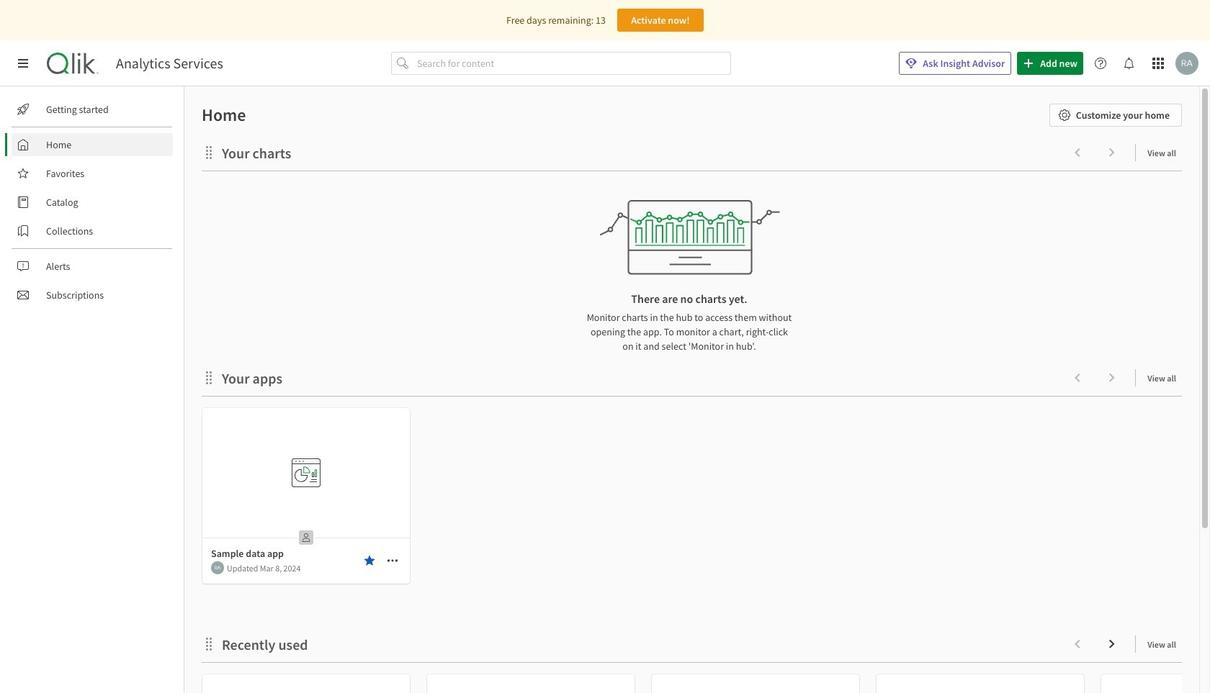 Task type: describe. For each thing, give the bounding box(es) containing it.
close sidebar menu image
[[17, 58, 29, 69]]

navigation pane element
[[0, 92, 184, 313]]



Task type: locate. For each thing, give the bounding box(es) containing it.
more actions image
[[387, 555, 398, 567]]

analytics services element
[[116, 55, 223, 72]]

move collection image
[[202, 145, 216, 160]]

0 vertical spatial move collection image
[[202, 371, 216, 385]]

main content
[[179, 86, 1210, 694]]

remove from favorites image
[[364, 555, 375, 567]]

1 vertical spatial move collection image
[[202, 637, 216, 651]]

Search for content text field
[[414, 52, 731, 75]]

move collection image
[[202, 371, 216, 385], [202, 637, 216, 651]]

ruby anderson image
[[1175, 52, 1199, 75]]

ruby anderson element
[[211, 562, 224, 575]]

ruby anderson image
[[211, 562, 224, 575]]



Task type: vqa. For each thing, say whether or not it's contained in the screenshot.
the bottom the "Move collection" icon
yes



